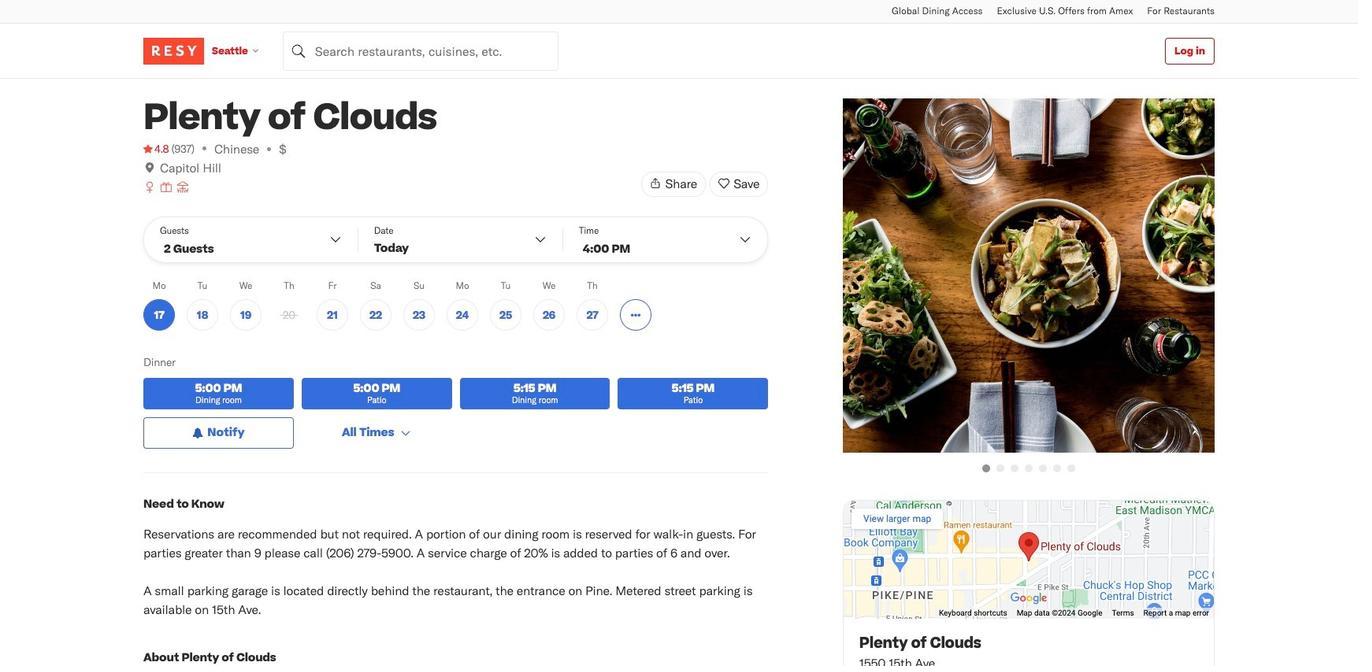 Task type: locate. For each thing, give the bounding box(es) containing it.
None field
[[283, 31, 558, 71]]

Search restaurants, cuisines, etc. text field
[[283, 31, 558, 71]]

4.8 out of 5 stars image
[[143, 141, 169, 157]]



